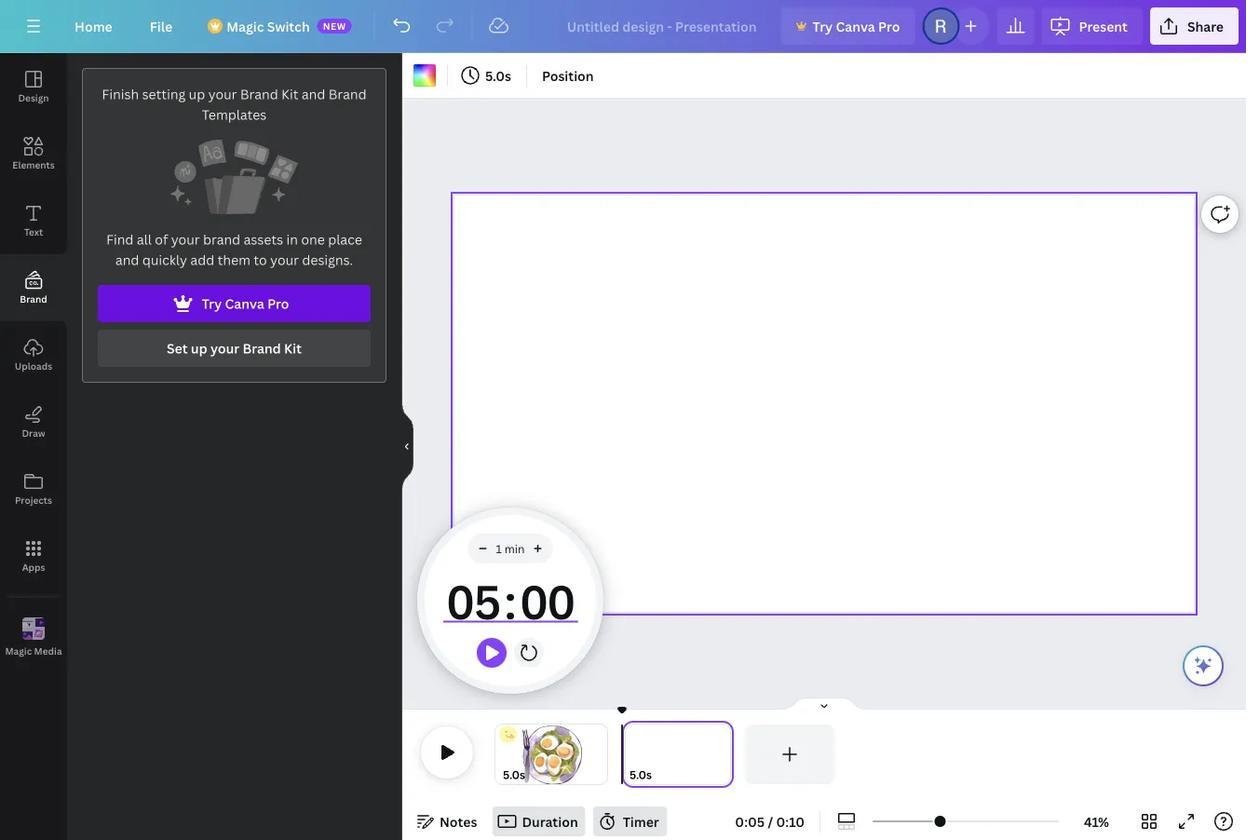 Task type: locate. For each thing, give the bounding box(es) containing it.
00 button
[[517, 564, 578, 638]]

5.0s button up duration button
[[503, 766, 525, 785]]

1 horizontal spatial try canva pro
[[813, 17, 901, 35]]

timer button
[[593, 807, 667, 837]]

1 vertical spatial pro
[[267, 295, 289, 313]]

1 vertical spatial up
[[191, 340, 207, 357]]

try canva pro button
[[781, 7, 915, 45], [98, 285, 371, 322]]

timer containing 05
[[443, 564, 578, 638]]

and inside the finish setting up your brand kit and brand templates
[[302, 85, 326, 103]]

1 vertical spatial canva
[[225, 295, 264, 313]]

trimming, end edge slider left page title text field
[[594, 725, 608, 785]]

switch
[[267, 17, 310, 35]]

find all of your brand assets in one place and quickly add them to your designs.
[[106, 231, 362, 269]]

0 horizontal spatial try canva pro
[[202, 295, 289, 313]]

to
[[254, 251, 267, 269]]

1 horizontal spatial try canva pro button
[[781, 7, 915, 45]]

1 vertical spatial magic
[[5, 645, 32, 658]]

0 vertical spatial try canva pro button
[[781, 7, 915, 45]]

:
[[504, 569, 517, 633]]

kit
[[282, 85, 299, 103], [284, 340, 302, 357]]

2 trimming, end edge slider from the left
[[717, 725, 734, 785]]

0 vertical spatial pro
[[879, 17, 901, 35]]

1 trimming, end edge slider from the left
[[594, 725, 608, 785]]

0 vertical spatial and
[[302, 85, 326, 103]]

design
[[18, 91, 49, 104]]

share
[[1188, 17, 1224, 35]]

2 trimming, start edge slider from the left
[[622, 725, 639, 785]]

1 horizontal spatial and
[[302, 85, 326, 103]]

0 vertical spatial canva
[[836, 17, 876, 35]]

5.0s button left page title text field
[[630, 766, 652, 785]]

trimming, end edge slider
[[594, 725, 608, 785], [717, 725, 734, 785]]

1 horizontal spatial trimming, start edge slider
[[622, 725, 639, 785]]

your down in
[[270, 251, 299, 269]]

pro
[[879, 17, 901, 35], [267, 295, 289, 313]]

file
[[150, 17, 173, 35]]

apps
[[22, 561, 45, 574]]

file button
[[135, 7, 187, 45]]

text
[[24, 225, 43, 238]]

projects button
[[0, 456, 67, 523]]

magic
[[227, 17, 264, 35], [5, 645, 32, 658]]

in
[[287, 231, 298, 248]]

timer
[[443, 564, 578, 638]]

and down new
[[302, 85, 326, 103]]

1 vertical spatial try canva pro
[[202, 295, 289, 313]]

add
[[190, 251, 215, 269]]

0 vertical spatial try canva pro
[[813, 17, 901, 35]]

0 vertical spatial try
[[813, 17, 833, 35]]

0 horizontal spatial magic
[[5, 645, 32, 658]]

5.0s
[[485, 67, 511, 84], [503, 767, 525, 783], [630, 767, 652, 783]]

up
[[189, 85, 205, 103], [191, 340, 207, 357]]

duration
[[522, 813, 578, 831]]

your
[[208, 85, 237, 103], [171, 231, 200, 248], [270, 251, 299, 269], [211, 340, 240, 357]]

new
[[323, 20, 346, 32]]

all
[[137, 231, 152, 248]]

magic inside main menu bar
[[227, 17, 264, 35]]

0 horizontal spatial pro
[[267, 295, 289, 313]]

5.0s up duration button
[[503, 767, 525, 783]]

1 horizontal spatial canva
[[836, 17, 876, 35]]

brand up templates
[[240, 85, 278, 103]]

1 vertical spatial try
[[202, 295, 222, 313]]

1 vertical spatial kit
[[284, 340, 302, 357]]

your right set
[[211, 340, 240, 357]]

and
[[302, 85, 326, 103], [115, 251, 139, 269]]

0:05
[[736, 813, 765, 831]]

try
[[813, 17, 833, 35], [202, 295, 222, 313]]

notes button
[[410, 807, 485, 837]]

try canva pro button inside main menu bar
[[781, 7, 915, 45]]

media
[[34, 645, 62, 658]]

trimming, end edge slider right page title text field
[[717, 725, 734, 785]]

quickly
[[142, 251, 187, 269]]

1
[[496, 541, 502, 556]]

brand
[[203, 231, 241, 248]]

0 vertical spatial magic
[[227, 17, 264, 35]]

brand
[[240, 85, 278, 103], [329, 85, 367, 103], [20, 293, 47, 305], [243, 340, 281, 357]]

hide pages image
[[780, 697, 869, 712]]

1 horizontal spatial pro
[[879, 17, 901, 35]]

magic left media
[[5, 645, 32, 658]]

0 horizontal spatial and
[[115, 251, 139, 269]]

trimming, start edge slider left page title text field
[[622, 725, 639, 785]]

0 horizontal spatial try canva pro button
[[98, 285, 371, 322]]

up right set
[[191, 340, 207, 357]]

5.0s button
[[456, 61, 519, 90], [503, 766, 525, 785], [630, 766, 652, 785]]

0 horizontal spatial trimming, end edge slider
[[594, 725, 608, 785]]

apps button
[[0, 523, 67, 590]]

0 horizontal spatial try
[[202, 295, 222, 313]]

brand down new
[[329, 85, 367, 103]]

canva
[[836, 17, 876, 35], [225, 295, 264, 313]]

trimming, start edge slider up duration button
[[496, 725, 509, 785]]

elements
[[12, 158, 55, 171]]

Page title text field
[[660, 766, 668, 785]]

1 trimming, start edge slider from the left
[[496, 725, 509, 785]]

magic inside button
[[5, 645, 32, 658]]

try inside main menu bar
[[813, 17, 833, 35]]

trimming, start edge slider
[[496, 725, 509, 785], [622, 725, 639, 785]]

0 vertical spatial up
[[189, 85, 205, 103]]

home
[[75, 17, 113, 35]]

magic for magic media
[[5, 645, 32, 658]]

duration button
[[492, 807, 586, 837]]

1 vertical spatial and
[[115, 251, 139, 269]]

uploads button
[[0, 321, 67, 389]]

and inside find all of your brand assets in one place and quickly add them to your designs.
[[115, 251, 139, 269]]

0 horizontal spatial trimming, start edge slider
[[496, 725, 509, 785]]

and down find
[[115, 251, 139, 269]]

5.0s button right #ffffff icon
[[456, 61, 519, 90]]

magic left switch
[[227, 17, 264, 35]]

1 vertical spatial try canva pro button
[[98, 285, 371, 322]]

pro inside main menu bar
[[879, 17, 901, 35]]

your up templates
[[208, 85, 237, 103]]

your inside button
[[211, 340, 240, 357]]

41% button
[[1067, 807, 1127, 837]]

brand up uploads button
[[20, 293, 47, 305]]

finish
[[102, 85, 139, 103]]

hide image
[[402, 402, 414, 492]]

1 horizontal spatial magic
[[227, 17, 264, 35]]

up right 'setting'
[[189, 85, 205, 103]]

1 horizontal spatial trimming, end edge slider
[[717, 725, 734, 785]]

1 horizontal spatial try
[[813, 17, 833, 35]]

try canva pro
[[813, 17, 901, 35], [202, 295, 289, 313]]

main menu bar
[[0, 0, 1247, 53]]

0 vertical spatial kit
[[282, 85, 299, 103]]

text button
[[0, 187, 67, 254]]

up inside the finish setting up your brand kit and brand templates
[[189, 85, 205, 103]]



Task type: vqa. For each thing, say whether or not it's contained in the screenshot.
Power related to Cow
no



Task type: describe. For each thing, give the bounding box(es) containing it.
magic for magic switch
[[227, 17, 264, 35]]

kit inside button
[[284, 340, 302, 357]]

canva assistant image
[[1193, 655, 1215, 677]]

magic media
[[5, 645, 62, 658]]

brand inside side panel 'tab list'
[[20, 293, 47, 305]]

your right of
[[171, 231, 200, 248]]

/
[[768, 813, 774, 831]]

present
[[1079, 17, 1128, 35]]

5.0s left page title text field
[[630, 767, 652, 783]]

05 : 00
[[446, 569, 574, 633]]

05
[[446, 569, 500, 633]]

draw button
[[0, 389, 67, 456]]

set
[[167, 340, 188, 357]]

find
[[106, 231, 134, 248]]

trimming, start edge slider for first "trimming, end edge" slider
[[496, 725, 509, 785]]

your inside the finish setting up your brand kit and brand templates
[[208, 85, 237, 103]]

brand button
[[0, 254, 67, 321]]

setting
[[142, 85, 186, 103]]

canva inside main menu bar
[[836, 17, 876, 35]]

timer
[[623, 813, 659, 831]]

set up your brand kit button
[[98, 330, 371, 367]]

magic media button
[[0, 605, 67, 672]]

templates
[[202, 106, 267, 123]]

assets
[[244, 231, 283, 248]]

elements button
[[0, 120, 67, 187]]

side panel tab list
[[0, 53, 67, 672]]

notes
[[440, 813, 478, 831]]

present button
[[1042, 7, 1143, 45]]

projects
[[15, 494, 52, 506]]

position button
[[535, 61, 602, 90]]

0:10
[[777, 813, 805, 831]]

Design title text field
[[552, 7, 774, 45]]

try for try canva pro button within main menu bar
[[813, 17, 833, 35]]

designs.
[[302, 251, 353, 269]]

position
[[542, 67, 594, 84]]

1 min
[[496, 541, 525, 556]]

finish setting up your brand kit and brand templates
[[102, 85, 367, 123]]

of
[[155, 231, 168, 248]]

00
[[520, 569, 574, 633]]

0:05 / 0:10
[[736, 813, 805, 831]]

try for the left try canva pro button
[[202, 295, 222, 313]]

place
[[328, 231, 362, 248]]

0 horizontal spatial canva
[[225, 295, 264, 313]]

magic switch
[[227, 17, 310, 35]]

05 button
[[443, 564, 504, 638]]

min
[[505, 541, 525, 556]]

try canva pro inside main menu bar
[[813, 17, 901, 35]]

#ffffff image
[[414, 64, 436, 87]]

kit inside the finish setting up your brand kit and brand templates
[[282, 85, 299, 103]]

share button
[[1151, 7, 1239, 45]]

draw
[[22, 427, 45, 439]]

5.0s left position
[[485, 67, 511, 84]]

design button
[[0, 53, 67, 120]]

up inside button
[[191, 340, 207, 357]]

uploads
[[15, 360, 52, 372]]

home link
[[60, 7, 127, 45]]

them
[[218, 251, 251, 269]]

one
[[301, 231, 325, 248]]

set up your brand kit
[[167, 340, 302, 357]]

trimming, start edge slider for 2nd "trimming, end edge" slider from the left
[[622, 725, 639, 785]]

brand right set
[[243, 340, 281, 357]]

41%
[[1085, 813, 1110, 831]]



